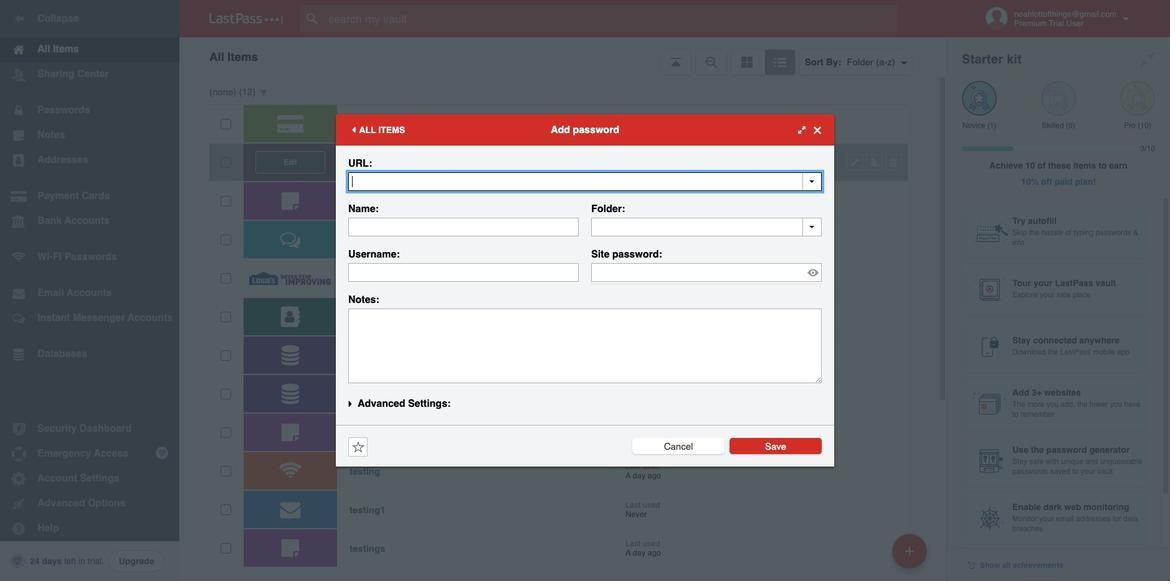 Task type: vqa. For each thing, say whether or not it's contained in the screenshot.
the new item element
no



Task type: locate. For each thing, give the bounding box(es) containing it.
search my vault text field
[[300, 5, 922, 32]]

main navigation navigation
[[0, 0, 179, 582]]

None password field
[[591, 264, 822, 282]]

lastpass image
[[209, 13, 283, 24]]

None text field
[[348, 173, 822, 191], [348, 218, 579, 237], [591, 218, 822, 237], [348, 264, 579, 282], [348, 309, 822, 384], [348, 173, 822, 191], [348, 218, 579, 237], [591, 218, 822, 237], [348, 264, 579, 282], [348, 309, 822, 384]]

dialog
[[336, 115, 834, 467]]

Search search field
[[300, 5, 922, 32]]



Task type: describe. For each thing, give the bounding box(es) containing it.
new item image
[[905, 547, 914, 556]]

vault options navigation
[[179, 37, 947, 75]]

new item navigation
[[888, 531, 935, 582]]



